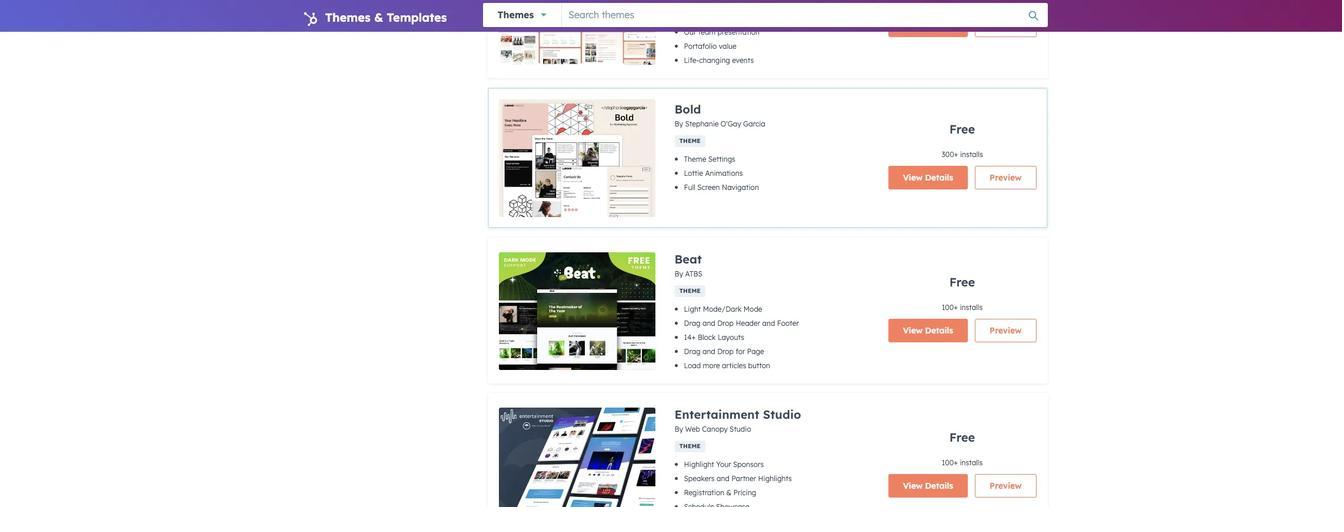 Task type: vqa. For each thing, say whether or not it's contained in the screenshot.
'View Details' associated with 3rd Preview button from the top
yes



Task type: locate. For each thing, give the bounding box(es) containing it.
2 view details link from the top
[[889, 166, 968, 190]]

by
[[675, 120, 684, 128], [675, 270, 684, 278], [675, 425, 684, 434]]

2 vertical spatial +
[[954, 458, 958, 467]]

drop down mode/dark
[[718, 319, 734, 328]]

+
[[955, 150, 959, 159], [954, 303, 958, 312], [954, 458, 958, 467]]

theme down web
[[680, 443, 701, 450]]

100 for entertainment studio
[[942, 458, 954, 467]]

2 preview from the top
[[990, 172, 1022, 183]]

entertainment studio by web canopy studio
[[675, 407, 802, 434]]

1 by from the top
[[675, 120, 684, 128]]

view details for 4th 'preview' button from the bottom
[[903, 20, 954, 30]]

1 horizontal spatial studio
[[763, 407, 802, 422]]

1 view details from the top
[[903, 20, 954, 30]]

4 preview from the top
[[990, 481, 1022, 491]]

1 details from the top
[[926, 20, 954, 30]]

3 free from the top
[[950, 430, 976, 445]]

100 + installs
[[942, 303, 983, 312], [942, 458, 983, 467]]

preview for 2nd 'preview' button from the top
[[990, 172, 1022, 183]]

1 100 from the top
[[942, 303, 954, 312]]

0 vertical spatial drop
[[718, 319, 734, 328]]

view for 2nd 'preview' button from the top
[[903, 172, 923, 183]]

free
[[950, 122, 976, 137], [950, 275, 976, 289], [950, 430, 976, 445]]

mode/dark
[[703, 305, 742, 314]]

theme settings lottie animations full screen navigation
[[684, 155, 759, 192]]

your
[[717, 460, 732, 469]]

2 vertical spatial by
[[675, 425, 684, 434]]

presentation
[[718, 28, 760, 36]]

drag down the "light"
[[684, 319, 701, 328]]

installs
[[961, 150, 984, 159], [960, 303, 983, 312], [960, 458, 983, 467]]

0 vertical spatial free
[[950, 122, 976, 137]]

3 view details link from the top
[[889, 319, 968, 342]]

load
[[684, 361, 701, 370]]

2 by from the top
[[675, 270, 684, 278]]

3 by from the top
[[675, 425, 684, 434]]

themes & templates
[[325, 10, 447, 25]]

light mode/dark mode drag and drop header and footer 14+ block layouts drag and drop for page load more articles button
[[684, 305, 799, 370]]

theme down stephanie
[[680, 137, 701, 145]]

0 horizontal spatial &
[[374, 10, 383, 25]]

timeline
[[718, 14, 745, 22]]

2 + from the top
[[954, 303, 958, 312]]

drop
[[718, 319, 734, 328], [718, 347, 734, 356]]

3 view from the top
[[903, 325, 923, 336]]

for
[[736, 347, 746, 356]]

2 installs from the top
[[960, 303, 983, 312]]

1 vertical spatial by
[[675, 270, 684, 278]]

1 vertical spatial studio
[[730, 425, 752, 434]]

1 drop from the top
[[718, 319, 734, 328]]

theme for bold
[[680, 137, 701, 145]]

drag
[[684, 319, 701, 328], [684, 347, 701, 356]]

3 + from the top
[[954, 458, 958, 467]]

entertainment
[[675, 407, 760, 422]]

more
[[703, 361, 720, 370]]

1 vertical spatial free
[[950, 275, 976, 289]]

2 view from the top
[[903, 172, 923, 183]]

light
[[684, 305, 701, 314]]

1 vertical spatial drop
[[718, 347, 734, 356]]

details
[[926, 20, 954, 30], [926, 172, 954, 183], [926, 325, 954, 336], [926, 481, 954, 491]]

4 view details link from the top
[[889, 474, 968, 498]]

1 preview button from the top
[[976, 13, 1037, 37]]

engaging timeline our team presentation portafolio value life-changing events
[[684, 14, 760, 65]]

installs for beat
[[960, 303, 983, 312]]

3 view details from the top
[[903, 325, 954, 336]]

0 vertical spatial drag
[[684, 319, 701, 328]]

page
[[748, 347, 765, 356]]

view details link for 4th 'preview' button from the bottom
[[889, 13, 968, 37]]

and down block
[[703, 347, 716, 356]]

100 + installs for entertainment studio
[[942, 458, 983, 467]]

2 100 + installs from the top
[[942, 458, 983, 467]]

1 100 + installs from the top
[[942, 303, 983, 312]]

view details
[[903, 20, 954, 30], [903, 172, 954, 183], [903, 325, 954, 336], [903, 481, 954, 491]]

themes
[[498, 9, 534, 21], [325, 10, 371, 25]]

free for entertainment studio
[[950, 430, 976, 445]]

1 vertical spatial installs
[[960, 303, 983, 312]]

block
[[698, 333, 716, 342]]

view for 4th 'preview' button from the bottom
[[903, 20, 923, 30]]

life-
[[684, 56, 699, 65]]

preview button
[[976, 13, 1037, 37], [976, 166, 1037, 190], [976, 319, 1037, 342], [976, 474, 1037, 498]]

and
[[703, 319, 716, 328], [763, 319, 776, 328], [703, 347, 716, 356], [717, 474, 730, 483]]

1 free from the top
[[950, 122, 976, 137]]

1 vertical spatial 100
[[942, 458, 954, 467]]

+ for entertainment studio
[[954, 458, 958, 467]]

by inside beat by atbs
[[675, 270, 684, 278]]

themes inside popup button
[[498, 9, 534, 21]]

2 vertical spatial free
[[950, 430, 976, 445]]

2 vertical spatial installs
[[960, 458, 983, 467]]

drag up load
[[684, 347, 701, 356]]

4 view details from the top
[[903, 481, 954, 491]]

by down bold
[[675, 120, 684, 128]]

studio right canopy
[[730, 425, 752, 434]]

0 horizontal spatial themes
[[325, 10, 371, 25]]

view details link
[[889, 13, 968, 37], [889, 166, 968, 190], [889, 319, 968, 342], [889, 474, 968, 498]]

o'gay
[[721, 120, 742, 128]]

preview for 4th 'preview' button from the top
[[990, 481, 1022, 491]]

1 view details link from the top
[[889, 13, 968, 37]]

1 preview from the top
[[990, 20, 1022, 30]]

beat
[[675, 252, 702, 267]]

1 view from the top
[[903, 20, 923, 30]]

button
[[749, 361, 771, 370]]

stephanie
[[686, 120, 719, 128]]

layouts
[[718, 333, 745, 342]]

preview
[[990, 20, 1022, 30], [990, 172, 1022, 183], [990, 325, 1022, 336], [990, 481, 1022, 491]]

4 preview button from the top
[[976, 474, 1037, 498]]

1 vertical spatial drag
[[684, 347, 701, 356]]

theme down atbs
[[680, 287, 701, 295]]

1 vertical spatial +
[[954, 303, 958, 312]]

full
[[684, 183, 696, 192]]

2 view details from the top
[[903, 172, 954, 183]]

0 vertical spatial by
[[675, 120, 684, 128]]

& left templates in the left of the page
[[374, 10, 383, 25]]

0 vertical spatial 100
[[942, 303, 954, 312]]

drop left for
[[718, 347, 734, 356]]

settings
[[709, 155, 736, 164]]

highlights
[[759, 474, 792, 483]]

studio down button
[[763, 407, 802, 422]]

view details for 2nd 'preview' button from the bottom of the page
[[903, 325, 954, 336]]

registration
[[684, 489, 725, 497]]

100
[[942, 303, 954, 312], [942, 458, 954, 467]]

details for 4th 'preview' button from the bottom
[[926, 20, 954, 30]]

theme
[[680, 137, 701, 145], [684, 155, 707, 164], [680, 287, 701, 295], [680, 443, 701, 450]]

2 free from the top
[[950, 275, 976, 289]]

bold by stephanie o'gay garcia
[[675, 102, 766, 128]]

3 preview from the top
[[990, 325, 1022, 336]]

events
[[732, 56, 754, 65]]

0 vertical spatial +
[[955, 150, 959, 159]]

view details for 4th 'preview' button from the top
[[903, 481, 954, 491]]

by inside entertainment studio by web canopy studio
[[675, 425, 684, 434]]

1 horizontal spatial themes
[[498, 9, 534, 21]]

2 drag from the top
[[684, 347, 701, 356]]

by left web
[[675, 425, 684, 434]]

2 details from the top
[[926, 172, 954, 183]]

view
[[903, 20, 923, 30], [903, 172, 923, 183], [903, 325, 923, 336], [903, 481, 923, 491]]

1 drag from the top
[[684, 319, 701, 328]]

by for bold
[[675, 120, 684, 128]]

1 vertical spatial &
[[727, 489, 732, 497]]

4 details from the top
[[926, 481, 954, 491]]

view for 2nd 'preview' button from the bottom of the page
[[903, 325, 923, 336]]

300
[[942, 150, 955, 159]]

& left pricing
[[727, 489, 732, 497]]

by inside the bold by stephanie o'gay garcia
[[675, 120, 684, 128]]

&
[[374, 10, 383, 25], [727, 489, 732, 497]]

and down your
[[717, 474, 730, 483]]

3 installs from the top
[[960, 458, 983, 467]]

3 details from the top
[[926, 325, 954, 336]]

studio
[[763, 407, 802, 422], [730, 425, 752, 434]]

and inside highlight your sponsors speakers and partner highlights registration & pricing
[[717, 474, 730, 483]]

0 vertical spatial installs
[[961, 150, 984, 159]]

1 vertical spatial 100 + installs
[[942, 458, 983, 467]]

team
[[699, 28, 716, 36]]

0 vertical spatial 100 + installs
[[942, 303, 983, 312]]

4 view from the top
[[903, 481, 923, 491]]

view details link for 2nd 'preview' button from the top
[[889, 166, 968, 190]]

theme up lottie
[[684, 155, 707, 164]]

0 vertical spatial studio
[[763, 407, 802, 422]]

by left atbs
[[675, 270, 684, 278]]

2 100 from the top
[[942, 458, 954, 467]]

1 horizontal spatial &
[[727, 489, 732, 497]]



Task type: describe. For each thing, give the bounding box(es) containing it.
theme inside theme settings lottie animations full screen navigation
[[684, 155, 707, 164]]

2 drop from the top
[[718, 347, 734, 356]]

navigation
[[722, 183, 759, 192]]

beat by atbs
[[675, 252, 703, 278]]

value
[[719, 42, 737, 51]]

themes & templates link
[[325, 10, 447, 25]]

animations
[[706, 169, 743, 178]]

bold
[[675, 102, 701, 117]]

footer
[[778, 319, 799, 328]]

sponsors
[[734, 460, 764, 469]]

portafolio
[[684, 42, 717, 51]]

preview for 2nd 'preview' button from the bottom of the page
[[990, 325, 1022, 336]]

articles
[[722, 361, 747, 370]]

canopy
[[702, 425, 728, 434]]

details for 2nd 'preview' button from the top
[[926, 172, 954, 183]]

installs for entertainment studio
[[960, 458, 983, 467]]

themes for themes & templates
[[325, 10, 371, 25]]

free for bold
[[950, 122, 976, 137]]

100 + installs for beat
[[942, 303, 983, 312]]

partner
[[732, 474, 757, 483]]

view details link for 4th 'preview' button from the top
[[889, 474, 968, 498]]

details for 4th 'preview' button from the top
[[926, 481, 954, 491]]

themes for themes
[[498, 9, 534, 21]]

details for 2nd 'preview' button from the bottom of the page
[[926, 325, 954, 336]]

highlight
[[684, 460, 715, 469]]

1 installs from the top
[[961, 150, 984, 159]]

preview for 4th 'preview' button from the bottom
[[990, 20, 1022, 30]]

header
[[736, 319, 761, 328]]

free for beat
[[950, 275, 976, 289]]

view details link for 2nd 'preview' button from the bottom of the page
[[889, 319, 968, 342]]

lottie
[[684, 169, 704, 178]]

view for 4th 'preview' button from the top
[[903, 481, 923, 491]]

0 horizontal spatial studio
[[730, 425, 752, 434]]

our
[[684, 28, 697, 36]]

templates
[[387, 10, 447, 25]]

atbs
[[686, 270, 703, 278]]

mode
[[744, 305, 763, 314]]

& inside highlight your sponsors speakers and partner highlights registration & pricing
[[727, 489, 732, 497]]

and left footer
[[763, 319, 776, 328]]

3 preview button from the top
[[976, 319, 1037, 342]]

speakers
[[684, 474, 715, 483]]

+ for beat
[[954, 303, 958, 312]]

changing
[[699, 56, 730, 65]]

engaging
[[684, 14, 716, 22]]

screen
[[698, 183, 720, 192]]

Search themes search field
[[562, 3, 1048, 26]]

themes button
[[483, 3, 562, 27]]

view details for 2nd 'preview' button from the top
[[903, 172, 954, 183]]

300 + installs
[[942, 150, 984, 159]]

0 vertical spatial &
[[374, 10, 383, 25]]

100 for beat
[[942, 303, 954, 312]]

pricing
[[734, 489, 757, 497]]

1 + from the top
[[955, 150, 959, 159]]

web
[[686, 425, 700, 434]]

by for beat
[[675, 270, 684, 278]]

theme for entertainment studio
[[680, 443, 701, 450]]

and up block
[[703, 319, 716, 328]]

2 preview button from the top
[[976, 166, 1037, 190]]

highlight your sponsors speakers and partner highlights registration & pricing
[[684, 460, 792, 497]]

theme for beat
[[680, 287, 701, 295]]

garcia
[[744, 120, 766, 128]]

14+
[[684, 333, 696, 342]]



